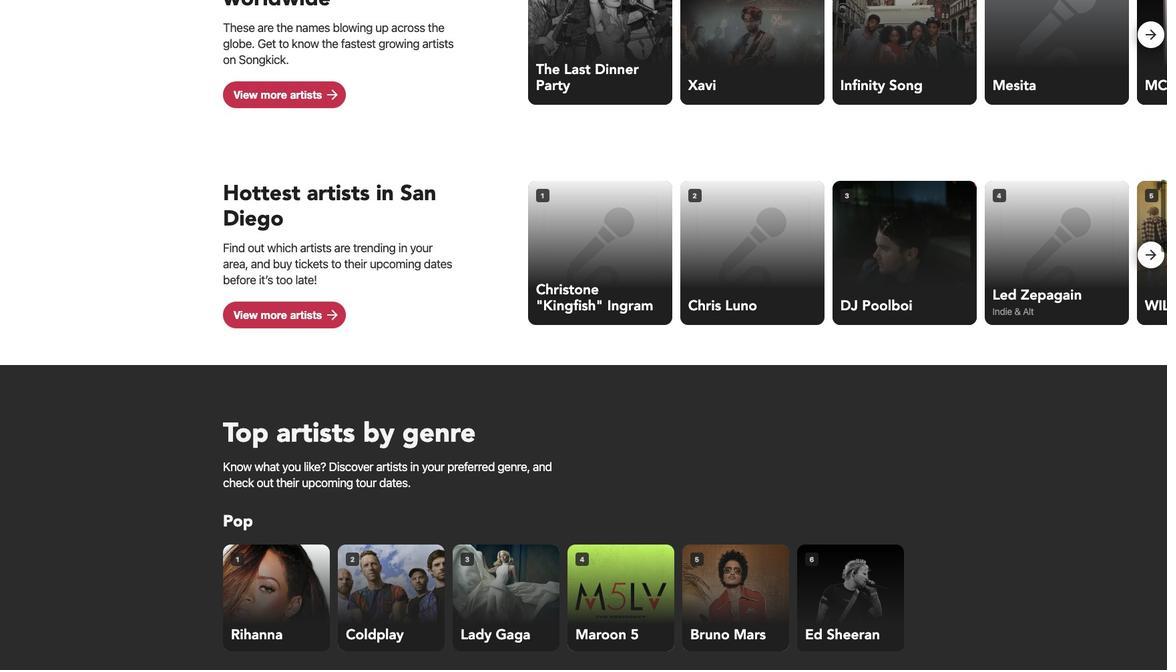 Task type: vqa. For each thing, say whether or not it's contained in the screenshot.
the top 4:00
no



Task type: describe. For each thing, give the bounding box(es) containing it.
globe.
[[223, 37, 255, 51]]

3 for lady gaga
[[465, 555, 470, 563]]

poolboi
[[862, 297, 913, 316]]

5 for bruno mars
[[695, 555, 700, 563]]

view more artists link for it's
[[223, 302, 346, 328]]

6
[[810, 555, 815, 563]]

ed sheeran
[[806, 626, 880, 645]]

top
[[223, 415, 269, 452]]

late!
[[296, 273, 317, 287]]

area,
[[223, 257, 248, 271]]

mars
[[734, 626, 766, 645]]

last
[[564, 60, 591, 79]]

san
[[400, 179, 436, 209]]

in inside 'hottest artists in san diego'
[[376, 179, 394, 209]]

dinner
[[595, 60, 639, 79]]

infinity
[[841, 76, 885, 96]]

discover
[[329, 460, 374, 474]]

rihanna
[[231, 626, 283, 645]]

xavi
[[688, 76, 716, 96]]

infinity song link
[[833, 0, 977, 109]]

hottest artists in san diego
[[223, 179, 436, 234]]

it's
[[259, 273, 273, 287]]

like?
[[304, 460, 326, 474]]

find
[[223, 241, 245, 255]]

3 for dj poolboi
[[845, 191, 850, 199]]

the
[[536, 60, 560, 79]]

find out which artists are trending in your area, and buy tickets to their upcoming dates before it's too late!
[[223, 241, 452, 287]]

indie
[[993, 306, 1012, 317]]

trending
[[353, 241, 396, 255]]

diego
[[223, 204, 284, 234]]

luno
[[726, 297, 757, 316]]

to inside find out which artists are trending in your area, and buy tickets to their upcoming dates before it's too late!
[[331, 257, 341, 271]]

blowing
[[333, 21, 373, 35]]

you
[[282, 460, 301, 474]]

are inside find out which artists are trending in your area, and buy tickets to their upcoming dates before it's too late!
[[334, 241, 350, 255]]

by
[[363, 415, 395, 452]]

and inside find out which artists are trending in your area, and buy tickets to their upcoming dates before it's too late!
[[251, 257, 270, 271]]

more for it's
[[261, 308, 287, 321]]

more for songkick.
[[261, 88, 287, 101]]

pop
[[223, 511, 253, 533]]

mesita
[[993, 76, 1037, 96]]

dj
[[841, 297, 858, 316]]

check
[[223, 476, 254, 490]]

before
[[223, 273, 256, 287]]

1 for rihanna
[[236, 555, 240, 563]]

know
[[292, 37, 319, 51]]

alt
[[1023, 306, 1034, 317]]

in for in
[[399, 241, 407, 255]]

their for hottest
[[344, 257, 367, 271]]

out inside find out which artists are trending in your area, and buy tickets to their upcoming dates before it's too late!
[[248, 241, 264, 255]]

are inside these are the names blowing up across the globe. get to know the fastest growing artists on songkick.
[[258, 21, 274, 35]]

2 for chris luno
[[693, 191, 697, 199]]

which
[[267, 241, 297, 255]]

led
[[993, 286, 1017, 305]]

"kingfish"
[[536, 297, 603, 316]]

0 horizontal spatial 5
[[631, 626, 639, 645]]

sheeran
[[827, 626, 880, 645]]

dj poolboi
[[841, 297, 913, 316]]

mc
[[1145, 76, 1168, 96]]

tickets
[[295, 257, 329, 271]]

maroon 5
[[576, 626, 639, 645]]

artists inside know what you like? discover artists in your preferred genre, and check out their upcoming tour dates.
[[376, 460, 408, 474]]

names
[[296, 21, 330, 35]]

artists down late!
[[290, 308, 322, 321]]

dates
[[424, 257, 452, 271]]

coldplay
[[346, 626, 404, 645]]

upcoming for in
[[370, 257, 421, 271]]

these are the names blowing up across the globe. get to know the fastest growing artists on songkick.
[[223, 21, 454, 67]]

genre,
[[498, 460, 530, 474]]

wil
[[1145, 297, 1168, 316]]

1 for christone "kingfish" ingram
[[541, 191, 545, 199]]

artists up like?
[[276, 415, 355, 452]]

2 for coldplay
[[350, 555, 355, 563]]



Task type: locate. For each thing, give the bounding box(es) containing it.
1 vertical spatial their
[[276, 476, 299, 490]]

know what you like? discover artists in your preferred genre, and check out their upcoming tour dates.
[[223, 460, 552, 490]]

fastest
[[341, 37, 376, 51]]

ed
[[806, 626, 823, 645]]

3
[[845, 191, 850, 199], [465, 555, 470, 563]]

0 horizontal spatial 4
[[580, 555, 585, 563]]

artists up "trending"
[[307, 179, 370, 209]]

1 vertical spatial view more artists
[[234, 308, 322, 321]]

lady
[[461, 626, 492, 645]]

artists inside find out which artists are trending in your area, and buy tickets to their upcoming dates before it's too late!
[[300, 241, 332, 255]]

their inside find out which artists are trending in your area, and buy tickets to their upcoming dates before it's too late!
[[344, 257, 367, 271]]

view more artists link down 'songkick.'
[[223, 81, 346, 108]]

and right genre,
[[533, 460, 552, 474]]

1 horizontal spatial and
[[533, 460, 552, 474]]

chris luno
[[688, 297, 757, 316]]

across
[[391, 21, 425, 35]]

bruno
[[691, 626, 730, 645]]

get
[[258, 37, 276, 51]]

in
[[376, 179, 394, 209], [399, 241, 407, 255], [410, 460, 419, 474]]

2 view more artists from the top
[[234, 308, 322, 321]]

your down genre
[[422, 460, 445, 474]]

to
[[279, 37, 289, 51], [331, 257, 341, 271]]

ingram
[[608, 297, 654, 316]]

upcoming
[[370, 257, 421, 271], [302, 476, 353, 490]]

1 horizontal spatial their
[[344, 257, 367, 271]]

artists inside 'hottest artists in san diego'
[[307, 179, 370, 209]]

christone "kingfish" ingram
[[536, 281, 654, 316]]

and up it's
[[251, 257, 270, 271]]

view more artists for songkick.
[[234, 88, 322, 101]]

0 vertical spatial upcoming
[[370, 257, 421, 271]]

artists inside these are the names blowing up across the globe. get to know the fastest growing artists on songkick.
[[422, 37, 454, 51]]

bruno mars
[[691, 626, 766, 645]]

growing
[[379, 37, 420, 51]]

2 more from the top
[[261, 308, 287, 321]]

gaga
[[496, 626, 531, 645]]

4 for dj poolboi
[[997, 191, 1002, 199]]

upcoming inside know what you like? discover artists in your preferred genre, and check out their upcoming tour dates.
[[302, 476, 353, 490]]

0 horizontal spatial the
[[277, 21, 293, 35]]

maroon
[[576, 626, 627, 645]]

their down "trending"
[[344, 257, 367, 271]]

these
[[223, 21, 255, 35]]

songkick.
[[239, 53, 289, 67]]

1 vertical spatial your
[[422, 460, 445, 474]]

mesita link
[[985, 0, 1129, 109]]

0 horizontal spatial their
[[276, 476, 299, 490]]

view down on
[[234, 88, 258, 101]]

out right the find
[[248, 241, 264, 255]]

0 vertical spatial view
[[234, 88, 258, 101]]

1 horizontal spatial 3
[[845, 191, 850, 199]]

out down the what
[[257, 476, 274, 490]]

party
[[536, 76, 570, 96]]

2 view more artists link from the top
[[223, 302, 346, 328]]

0 vertical spatial in
[[376, 179, 394, 209]]

what
[[255, 460, 280, 474]]

to right get
[[279, 37, 289, 51]]

2 vertical spatial in
[[410, 460, 419, 474]]

to right the tickets
[[331, 257, 341, 271]]

1 vertical spatial 4
[[580, 555, 585, 563]]

artists up the tickets
[[300, 241, 332, 255]]

hottest
[[223, 179, 301, 209]]

0 vertical spatial are
[[258, 21, 274, 35]]

know
[[223, 460, 252, 474]]

and
[[251, 257, 270, 271], [533, 460, 552, 474]]

&
[[1015, 306, 1021, 317]]

song
[[890, 76, 923, 96]]

1 view from the top
[[234, 88, 258, 101]]

1 horizontal spatial upcoming
[[370, 257, 421, 271]]

your
[[410, 241, 433, 255], [422, 460, 445, 474]]

view down before
[[234, 308, 258, 321]]

the up know
[[277, 21, 293, 35]]

1 vertical spatial more
[[261, 308, 287, 321]]

1 horizontal spatial are
[[334, 241, 350, 255]]

0 vertical spatial to
[[279, 37, 289, 51]]

are left "trending"
[[334, 241, 350, 255]]

0 horizontal spatial to
[[279, 37, 289, 51]]

1 vertical spatial 2
[[350, 555, 355, 563]]

view more artists for it's
[[234, 308, 322, 321]]

view more artists link down 'too'
[[223, 302, 346, 328]]

view
[[234, 88, 258, 101], [234, 308, 258, 321]]

your inside know what you like? discover artists in your preferred genre, and check out their upcoming tour dates.
[[422, 460, 445, 474]]

upcoming down like?
[[302, 476, 353, 490]]

mc link
[[1137, 0, 1168, 109]]

2 view from the top
[[234, 308, 258, 321]]

in up dates.
[[410, 460, 419, 474]]

0 vertical spatial their
[[344, 257, 367, 271]]

lady gaga
[[461, 626, 531, 645]]

0 vertical spatial 5
[[1150, 191, 1154, 199]]

led zepagain indie & alt
[[993, 286, 1082, 317]]

1 vertical spatial 3
[[465, 555, 470, 563]]

view more artists link for songkick.
[[223, 81, 346, 108]]

up
[[376, 21, 389, 35]]

more down it's
[[261, 308, 287, 321]]

0 vertical spatial view more artists link
[[223, 81, 346, 108]]

0 vertical spatial your
[[410, 241, 433, 255]]

upcoming inside find out which artists are trending in your area, and buy tickets to their upcoming dates before it's too late!
[[370, 257, 421, 271]]

0 horizontal spatial upcoming
[[302, 476, 353, 490]]

0 horizontal spatial 2
[[350, 555, 355, 563]]

in inside know what you like? discover artists in your preferred genre, and check out their upcoming tour dates.
[[410, 460, 419, 474]]

your for top artists by genre
[[422, 460, 445, 474]]

view more artists
[[234, 88, 322, 101], [234, 308, 322, 321]]

artists up dates.
[[376, 460, 408, 474]]

tour
[[356, 476, 377, 490]]

1 vertical spatial to
[[331, 257, 341, 271]]

5
[[1150, 191, 1154, 199], [695, 555, 700, 563], [631, 626, 639, 645]]

chris
[[688, 297, 721, 316]]

1 more from the top
[[261, 88, 287, 101]]

1 vertical spatial are
[[334, 241, 350, 255]]

their
[[344, 257, 367, 271], [276, 476, 299, 490]]

view for before
[[234, 308, 258, 321]]

in inside find out which artists are trending in your area, and buy tickets to their upcoming dates before it's too late!
[[399, 241, 407, 255]]

0 vertical spatial 3
[[845, 191, 850, 199]]

the down names
[[322, 37, 338, 51]]

0 horizontal spatial are
[[258, 21, 274, 35]]

genre
[[403, 415, 476, 452]]

5 for wil
[[1150, 191, 1154, 199]]

2 horizontal spatial in
[[410, 460, 419, 474]]

upcoming down "trending"
[[370, 257, 421, 271]]

the last dinner party
[[536, 60, 639, 96]]

are
[[258, 21, 274, 35], [334, 241, 350, 255]]

view more artists down 'songkick.'
[[234, 88, 322, 101]]

more down 'songkick.'
[[261, 88, 287, 101]]

preferred
[[447, 460, 495, 474]]

zepagain
[[1021, 286, 1082, 305]]

the last dinner party link
[[528, 0, 672, 109]]

2 vertical spatial 5
[[631, 626, 639, 645]]

1 horizontal spatial 2
[[693, 191, 697, 199]]

1 horizontal spatial in
[[399, 241, 407, 255]]

1 horizontal spatial 4
[[997, 191, 1002, 199]]

1 horizontal spatial 5
[[695, 555, 700, 563]]

0 vertical spatial 1
[[541, 191, 545, 199]]

0 vertical spatial 4
[[997, 191, 1002, 199]]

1 horizontal spatial to
[[331, 257, 341, 271]]

your up dates
[[410, 241, 433, 255]]

buy
[[273, 257, 292, 271]]

0 horizontal spatial in
[[376, 179, 394, 209]]

view for on
[[234, 88, 258, 101]]

0 vertical spatial more
[[261, 88, 287, 101]]

1 vertical spatial view
[[234, 308, 258, 321]]

on
[[223, 53, 236, 67]]

upcoming for by
[[302, 476, 353, 490]]

and inside know what you like? discover artists in your preferred genre, and check out their upcoming tour dates.
[[533, 460, 552, 474]]

artists down the across
[[422, 37, 454, 51]]

1 vertical spatial 1
[[236, 555, 240, 563]]

1 vertical spatial and
[[533, 460, 552, 474]]

0 horizontal spatial 1
[[236, 555, 240, 563]]

1 vertical spatial in
[[399, 241, 407, 255]]

1 horizontal spatial 1
[[541, 191, 545, 199]]

your for hottest artists in san diego
[[410, 241, 433, 255]]

0 vertical spatial 2
[[693, 191, 697, 199]]

1 view more artists from the top
[[234, 88, 322, 101]]

1 horizontal spatial the
[[322, 37, 338, 51]]

their for top
[[276, 476, 299, 490]]

are up get
[[258, 21, 274, 35]]

christone
[[536, 281, 599, 300]]

0 vertical spatial out
[[248, 241, 264, 255]]

1 vertical spatial view more artists link
[[223, 302, 346, 328]]

out
[[248, 241, 264, 255], [257, 476, 274, 490]]

1 vertical spatial upcoming
[[302, 476, 353, 490]]

view more artists link
[[223, 81, 346, 108], [223, 302, 346, 328]]

your inside find out which artists are trending in your area, and buy tickets to their upcoming dates before it's too late!
[[410, 241, 433, 255]]

out inside know what you like? discover artists in your preferred genre, and check out their upcoming tour dates.
[[257, 476, 274, 490]]

to inside these are the names blowing up across the globe. get to know the fastest growing artists on songkick.
[[279, 37, 289, 51]]

in right "trending"
[[399, 241, 407, 255]]

4 for lady gaga
[[580, 555, 585, 563]]

0 vertical spatial view more artists
[[234, 88, 322, 101]]

xavi link
[[680, 0, 825, 109]]

dates.
[[379, 476, 411, 490]]

1 vertical spatial out
[[257, 476, 274, 490]]

in left san
[[376, 179, 394, 209]]

in for by
[[410, 460, 419, 474]]

2 horizontal spatial the
[[428, 21, 445, 35]]

1
[[541, 191, 545, 199], [236, 555, 240, 563]]

0 horizontal spatial 3
[[465, 555, 470, 563]]

2 horizontal spatial 5
[[1150, 191, 1154, 199]]

top artists by genre
[[223, 415, 476, 452]]

the right the across
[[428, 21, 445, 35]]

4
[[997, 191, 1002, 199], [580, 555, 585, 563]]

their inside know what you like? discover artists in your preferred genre, and check out their upcoming tour dates.
[[276, 476, 299, 490]]

infinity song
[[841, 76, 923, 96]]

0 horizontal spatial and
[[251, 257, 270, 271]]

view more artists down 'too'
[[234, 308, 322, 321]]

more
[[261, 88, 287, 101], [261, 308, 287, 321]]

1 view more artists link from the top
[[223, 81, 346, 108]]

1 vertical spatial 5
[[695, 555, 700, 563]]

their down the you
[[276, 476, 299, 490]]

0 vertical spatial and
[[251, 257, 270, 271]]

too
[[276, 273, 293, 287]]

artists down know
[[290, 88, 322, 101]]



